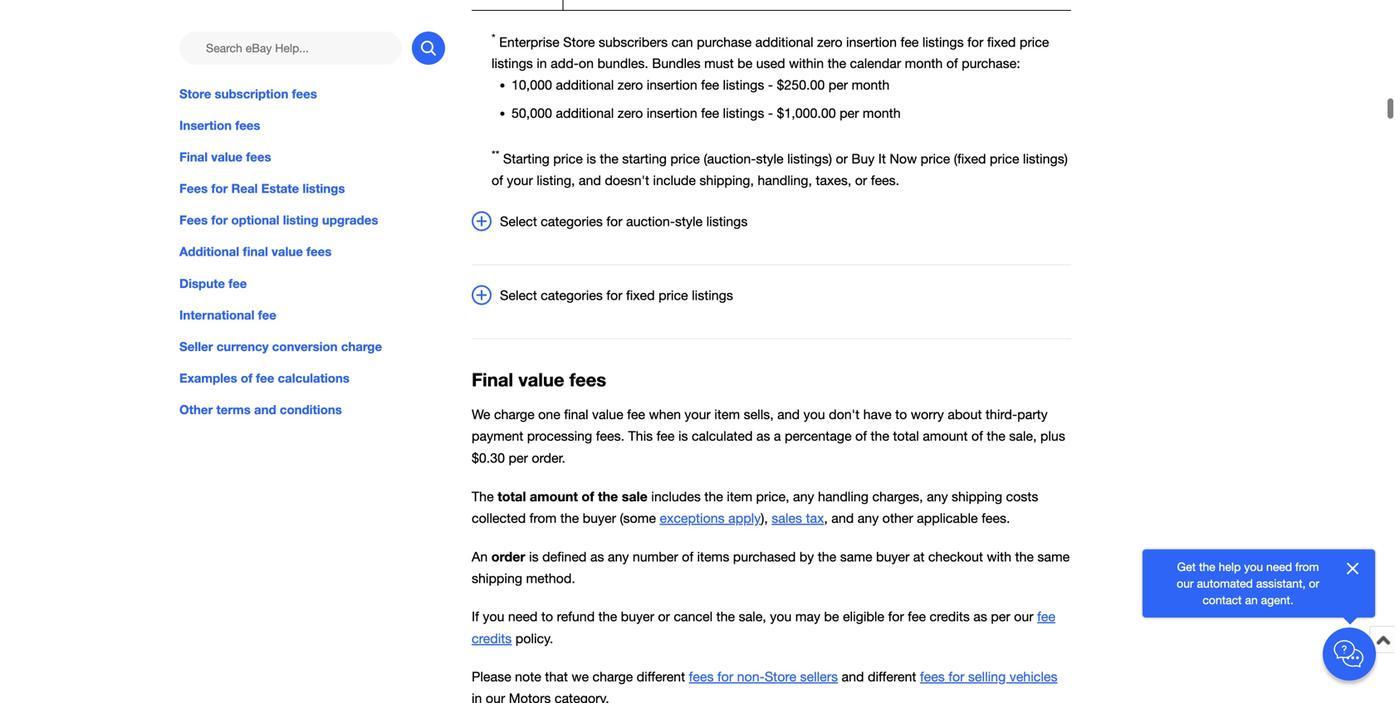 Task type: vqa. For each thing, say whether or not it's contained in the screenshot.
authentic inside MIU MIU Wallet Long Wallet Round Zipper SM0506 Pink Leather Authentic
no



Task type: locate. For each thing, give the bounding box(es) containing it.
as
[[757, 429, 771, 444], [591, 550, 604, 565], [974, 610, 988, 625]]

),
[[761, 511, 768, 526]]

2 fees from the top
[[179, 213, 208, 228]]

50,000 additional zero insertion fee listings - $1,000.00 per month
[[512, 106, 901, 121]]

and right listing,
[[579, 173, 601, 188]]

0 vertical spatial -
[[768, 77, 773, 93]]

1 vertical spatial is
[[679, 429, 688, 444]]

of down **
[[492, 173, 503, 188]]

style
[[756, 151, 784, 167], [675, 214, 703, 229]]

1 horizontal spatial final value fees
[[472, 369, 607, 391]]

1 horizontal spatial style
[[756, 151, 784, 167]]

1 horizontal spatial different
[[868, 669, 917, 685]]

0 horizontal spatial style
[[675, 214, 703, 229]]

2 horizontal spatial as
[[974, 610, 988, 625]]

additional inside '* enterprise store subscribers can purchase additional zero insertion fee listings for fixed price listings in add-on bundles. bundles must be used within the calendar month of purchase:'
[[756, 34, 814, 50]]

currency
[[217, 339, 269, 354]]

(fixed
[[954, 151, 987, 167]]

you left may
[[770, 610, 792, 625]]

listings
[[923, 34, 964, 50], [492, 56, 533, 71], [723, 77, 765, 93], [723, 106, 765, 121], [303, 181, 345, 196], [707, 214, 748, 229], [692, 288, 733, 303]]

0 vertical spatial sale,
[[1010, 429, 1037, 444]]

1 select from the top
[[500, 214, 537, 229]]

this
[[628, 429, 653, 444]]

from inside the get the help you need from our automated assistant, or contact an agent.
[[1296, 560, 1320, 574]]

credits down if
[[472, 631, 512, 647]]

1 vertical spatial additional
[[556, 77, 614, 93]]

1 vertical spatial zero
[[618, 77, 643, 93]]

sale,
[[1010, 429, 1037, 444], [739, 610, 767, 625]]

buyer inside is defined as any number of items purchased by the same buyer at checkout with the same shipping method.
[[876, 550, 910, 565]]

the inside ** starting price is the starting price (auction-style listings) or buy it now price (fixed price listings) of your listing, and doesn't include shipping, handling, taxes, or fees.
[[600, 151, 619, 167]]

insertion down the 10,000 additional zero insertion fee listings - $250.00 per month
[[647, 106, 698, 121]]

1 horizontal spatial from
[[1296, 560, 1320, 574]]

is
[[587, 151, 596, 167], [679, 429, 688, 444], [529, 550, 539, 565]]

0 horizontal spatial shipping
[[472, 571, 523, 587]]

0 vertical spatial fixed
[[988, 34, 1016, 50]]

*
[[492, 31, 496, 44]]

fixed down auction-
[[626, 288, 655, 303]]

party
[[1018, 407, 1048, 423]]

subscribers
[[599, 34, 668, 50]]

0 horizontal spatial total
[[498, 489, 526, 505]]

1 fees from the top
[[179, 181, 208, 196]]

1 horizontal spatial final
[[564, 407, 589, 423]]

purchased
[[733, 550, 796, 565]]

total up collected
[[498, 489, 526, 505]]

item up calculated
[[715, 407, 740, 423]]

1 vertical spatial to
[[542, 610, 553, 625]]

as inside we charge one final value fee when your item sells, and you don't have to worry about third-party payment processing fees. this fee is calculated as a percentage of the total amount of the sale, plus $0.30 per order.
[[757, 429, 771, 444]]

1 vertical spatial fees
[[179, 213, 208, 228]]

add-
[[551, 56, 579, 71]]

item inside 'includes the item price, any handling charges, any shipping costs collected from the buyer (some'
[[727, 489, 753, 505]]

0 horizontal spatial different
[[637, 669, 685, 685]]

for inside fees for optional listing upgrades link
[[211, 213, 228, 228]]

listings) right "(fixed"
[[1023, 151, 1068, 167]]

categories inside select categories for auction-style listings dropdown button
[[541, 214, 603, 229]]

select categories for auction-style listings button
[[472, 211, 1072, 232]]

fee inside fee credits
[[1038, 610, 1056, 625]]

1 horizontal spatial charge
[[494, 407, 535, 423]]

month down calendar
[[852, 77, 890, 93]]

for left selling
[[949, 669, 965, 685]]

1 horizontal spatial as
[[757, 429, 771, 444]]

2 categories from the top
[[541, 288, 603, 303]]

percentage
[[785, 429, 852, 444]]

you up percentage
[[804, 407, 826, 423]]

0 horizontal spatial credits
[[472, 631, 512, 647]]

any up applicable on the bottom
[[927, 489, 948, 505]]

final
[[179, 150, 208, 165], [472, 369, 513, 391]]

amount inside we charge one final value fee when your item sells, and you don't have to worry about third-party payment processing fees. this fee is calculated as a percentage of the total amount of the sale, plus $0.30 per order.
[[923, 429, 968, 444]]

0 vertical spatial total
[[893, 429, 919, 444]]

store subscription fees link
[[179, 85, 445, 103]]

policy.
[[512, 631, 554, 647]]

shipping,
[[700, 173, 754, 188]]

0 vertical spatial final value fees
[[179, 150, 271, 165]]

2 vertical spatial zero
[[618, 106, 643, 121]]

fee credits link
[[472, 610, 1056, 647]]

and down examples of fee calculations
[[254, 402, 276, 417]]

for
[[968, 34, 984, 50], [211, 181, 228, 196], [211, 213, 228, 228], [607, 214, 623, 229], [607, 288, 623, 303], [888, 610, 904, 625], [718, 669, 734, 685], [949, 669, 965, 685]]

1 horizontal spatial is
[[587, 151, 596, 167]]

value
[[211, 150, 243, 165], [272, 244, 303, 259], [519, 369, 565, 391], [592, 407, 624, 423]]

,
[[824, 511, 828, 526]]

by
[[800, 550, 814, 565]]

is right order
[[529, 550, 539, 565]]

different down cancel
[[637, 669, 685, 685]]

per
[[829, 77, 848, 93], [840, 106, 859, 121], [509, 451, 528, 466], [991, 610, 1011, 625]]

1 horizontal spatial listings)
[[1023, 151, 1068, 167]]

1 categories from the top
[[541, 214, 603, 229]]

charge right conversion
[[341, 339, 382, 354]]

1 listings) from the left
[[788, 151, 832, 167]]

the total amount of the sale
[[472, 489, 648, 505]]

buyer left cancel
[[621, 610, 655, 625]]

fee up vehicles
[[1038, 610, 1056, 625]]

1 vertical spatial shipping
[[472, 571, 523, 587]]

or inside the get the help you need from our automated assistant, or contact an agent.
[[1310, 577, 1320, 591]]

0 horizontal spatial from
[[530, 511, 557, 526]]

the
[[828, 56, 847, 71], [600, 151, 619, 167], [871, 429, 890, 444], [987, 429, 1006, 444], [598, 489, 618, 505], [705, 489, 723, 505], [561, 511, 579, 526], [818, 550, 837, 565], [1016, 550, 1034, 565], [1200, 560, 1216, 574], [599, 610, 617, 625], [717, 610, 735, 625]]

1 horizontal spatial shipping
[[952, 489, 1003, 505]]

please
[[472, 669, 512, 685]]

starting
[[503, 151, 550, 167]]

0 vertical spatial insertion
[[847, 34, 897, 50]]

fees
[[292, 86, 317, 101], [235, 118, 260, 133], [246, 150, 271, 165], [307, 244, 332, 259], [570, 369, 607, 391], [689, 669, 714, 685], [920, 669, 945, 685]]

credits inside fee credits
[[472, 631, 512, 647]]

0 vertical spatial style
[[756, 151, 784, 167]]

any up sales tax link
[[793, 489, 815, 505]]

same right with
[[1038, 550, 1070, 565]]

per right $250.00
[[829, 77, 848, 93]]

1 vertical spatial insertion
[[647, 77, 698, 93]]

final inside we charge one final value fee when your item sells, and you don't have to worry about third-party payment processing fees. this fee is calculated as a percentage of the total amount of the sale, plus $0.30 per order.
[[564, 407, 589, 423]]

-
[[768, 77, 773, 93], [768, 106, 773, 121]]

0 vertical spatial final
[[243, 244, 268, 259]]

charge up the payment
[[494, 407, 535, 423]]

1 vertical spatial charge
[[494, 407, 535, 423]]

1 vertical spatial categories
[[541, 288, 603, 303]]

and right sellers
[[842, 669, 864, 685]]

0 horizontal spatial our
[[1015, 610, 1034, 625]]

1 horizontal spatial amount
[[923, 429, 968, 444]]

and
[[579, 173, 601, 188], [254, 402, 276, 417], [778, 407, 800, 423], [832, 511, 854, 526], [842, 669, 864, 685]]

1 horizontal spatial sale,
[[1010, 429, 1037, 444]]

sale, down party
[[1010, 429, 1037, 444]]

2 select from the top
[[500, 288, 537, 303]]

includes
[[652, 489, 701, 505]]

for left non-
[[718, 669, 734, 685]]

fees for real estate listings
[[179, 181, 345, 196]]

fees for fees for real estate listings
[[179, 181, 208, 196]]

dispute
[[179, 276, 225, 291]]

0 horizontal spatial your
[[507, 173, 533, 188]]

fees. down it
[[871, 173, 900, 188]]

must
[[705, 56, 734, 71]]

1 horizontal spatial same
[[1038, 550, 1070, 565]]

1 horizontal spatial fixed
[[988, 34, 1016, 50]]

be
[[738, 56, 753, 71], [824, 610, 840, 625]]

0 horizontal spatial buyer
[[583, 511, 616, 526]]

of left purchase:
[[947, 56, 958, 71]]

store up insertion on the top left of the page
[[179, 86, 211, 101]]

10,000 additional zero insertion fee listings - $250.00 per month
[[512, 77, 890, 93]]

for left auction-
[[607, 214, 623, 229]]

the right within
[[828, 56, 847, 71]]

or down the buy
[[855, 173, 868, 188]]

1 vertical spatial buyer
[[876, 550, 910, 565]]

2 horizontal spatial store
[[765, 669, 797, 685]]

0 horizontal spatial sale,
[[739, 610, 767, 625]]

buyer
[[583, 511, 616, 526], [876, 550, 910, 565], [621, 610, 655, 625]]

for inside select categories for fixed price listings dropdown button
[[607, 288, 623, 303]]

or
[[836, 151, 848, 167], [855, 173, 868, 188], [1310, 577, 1320, 591], [658, 610, 670, 625]]

fee right eligible
[[908, 610, 926, 625]]

dispute fee
[[179, 276, 247, 291]]

shipping inside is defined as any number of items purchased by the same buyer at checkout with the same shipping method.
[[472, 571, 523, 587]]

shipping inside 'includes the item price, any handling charges, any shipping costs collected from the buyer (some'
[[952, 489, 1003, 505]]

0 horizontal spatial need
[[508, 610, 538, 625]]

0 horizontal spatial final
[[243, 244, 268, 259]]

is left starting in the top of the page
[[587, 151, 596, 167]]

0 vertical spatial zero
[[818, 34, 843, 50]]

and up a in the bottom of the page
[[778, 407, 800, 423]]

0 vertical spatial credits
[[930, 610, 970, 625]]

1 vertical spatial final value fees
[[472, 369, 607, 391]]

in
[[537, 56, 547, 71]]

and inside we charge one final value fee when your item sells, and you don't have to worry about third-party payment processing fees. this fee is calculated as a percentage of the total amount of the sale, plus $0.30 per order.
[[778, 407, 800, 423]]

1 vertical spatial be
[[824, 610, 840, 625]]

fee down when
[[657, 429, 675, 444]]

total inside we charge one final value fee when your item sells, and you don't have to worry about third-party payment processing fees. this fee is calculated as a percentage of the total amount of the sale, plus $0.30 per order.
[[893, 429, 919, 444]]

exceptions apply link
[[660, 511, 761, 526]]

0 vertical spatial select
[[500, 214, 537, 229]]

price up include
[[671, 151, 700, 167]]

0 horizontal spatial charge
[[341, 339, 382, 354]]

apply
[[729, 511, 761, 526]]

final value fees
[[179, 150, 271, 165], [472, 369, 607, 391]]

other
[[179, 402, 213, 417]]

for inside select categories for auction-style listings dropdown button
[[607, 214, 623, 229]]

bundles.
[[598, 56, 649, 71]]

zero down bundles.
[[618, 77, 643, 93]]

taxes,
[[816, 173, 852, 188]]

seller
[[179, 339, 213, 354]]

10,000
[[512, 77, 552, 93]]

as left a in the bottom of the page
[[757, 429, 771, 444]]

the down third-
[[987, 429, 1006, 444]]

from down the total amount of the sale
[[530, 511, 557, 526]]

style up handling, at the top of page
[[756, 151, 784, 167]]

0 vertical spatial buyer
[[583, 511, 616, 526]]

0 vertical spatial categories
[[541, 214, 603, 229]]

0 vertical spatial be
[[738, 56, 753, 71]]

final
[[243, 244, 268, 259], [564, 407, 589, 423]]

1 same from the left
[[841, 550, 873, 565]]

2 vertical spatial store
[[765, 669, 797, 685]]

1 horizontal spatial total
[[893, 429, 919, 444]]

buyer left at
[[876, 550, 910, 565]]

international
[[179, 308, 255, 323]]

the left sale
[[598, 489, 618, 505]]

0 horizontal spatial same
[[841, 550, 873, 565]]

insertion up calendar
[[847, 34, 897, 50]]

of down about
[[972, 429, 984, 444]]

an
[[472, 550, 488, 565]]

1 vertical spatial style
[[675, 214, 703, 229]]

get
[[1178, 560, 1196, 574]]

2 horizontal spatial buyer
[[876, 550, 910, 565]]

1 horizontal spatial store
[[563, 34, 595, 50]]

0 vertical spatial need
[[1267, 560, 1293, 574]]

for up "additional"
[[211, 213, 228, 228]]

0 horizontal spatial fees.
[[596, 429, 625, 444]]

month
[[905, 56, 943, 71], [852, 77, 890, 93], [863, 106, 901, 121]]

price up purchase:
[[1020, 34, 1050, 50]]

1 vertical spatial final
[[472, 369, 513, 391]]

sales
[[772, 511, 803, 526]]

as inside is defined as any number of items purchased by the same buyer at checkout with the same shipping method.
[[591, 550, 604, 565]]

from up 'assistant,'
[[1296, 560, 1320, 574]]

0 vertical spatial from
[[530, 511, 557, 526]]

credits down checkout
[[930, 610, 970, 625]]

0 horizontal spatial is
[[529, 550, 539, 565]]

as right defined
[[591, 550, 604, 565]]

store left sellers
[[765, 669, 797, 685]]

examples
[[179, 371, 237, 386]]

(some
[[620, 511, 656, 526]]

0 horizontal spatial be
[[738, 56, 753, 71]]

fees. down costs
[[982, 511, 1011, 526]]

the right by
[[818, 550, 837, 565]]

fees for real estate listings link
[[179, 180, 445, 198]]

* enterprise store subscribers can purchase additional zero insertion fee listings for fixed price listings in add-on bundles. bundles must be used within the calendar month of purchase:
[[492, 31, 1050, 71]]

0 vertical spatial charge
[[341, 339, 382, 354]]

need
[[1267, 560, 1293, 574], [508, 610, 538, 625]]

0 vertical spatial additional
[[756, 34, 814, 50]]

0 vertical spatial our
[[1177, 577, 1194, 591]]

0 vertical spatial to
[[896, 407, 908, 423]]

fees
[[179, 181, 208, 196], [179, 213, 208, 228]]

final right one
[[564, 407, 589, 423]]

to
[[896, 407, 908, 423], [542, 610, 553, 625]]

international fee
[[179, 308, 277, 323]]

2 - from the top
[[768, 106, 773, 121]]

1 vertical spatial select
[[500, 288, 537, 303]]

you inside the get the help you need from our automated assistant, or contact an agent.
[[1245, 560, 1264, 574]]

1 vertical spatial total
[[498, 489, 526, 505]]

2 vertical spatial is
[[529, 550, 539, 565]]

of left 'items'
[[682, 550, 694, 565]]

2 different from the left
[[868, 669, 917, 685]]

about
[[948, 407, 982, 423]]

insertion inside '* enterprise store subscribers can purchase additional zero insertion fee listings for fixed price listings in add-on bundles. bundles must be used within the calendar month of purchase:'
[[847, 34, 897, 50]]

the up doesn't
[[600, 151, 619, 167]]

0 vertical spatial final
[[179, 150, 208, 165]]

fixed inside '* enterprise store subscribers can purchase additional zero insertion fee listings for fixed price listings in add-on bundles. bundles must be used within the calendar month of purchase:'
[[988, 34, 1016, 50]]

get the help you need from our automated assistant, or contact an agent. tooltip
[[1170, 559, 1328, 609]]

month up it
[[863, 106, 901, 121]]

of inside '* enterprise store subscribers can purchase additional zero insertion fee listings for fixed price listings in add-on bundles. bundles must be used within the calendar month of purchase:'
[[947, 56, 958, 71]]

fee up "this"
[[627, 407, 646, 423]]

your right when
[[685, 407, 711, 423]]

0 vertical spatial store
[[563, 34, 595, 50]]

or left cancel
[[658, 610, 670, 625]]

our up vehicles
[[1015, 610, 1034, 625]]

amount down worry
[[923, 429, 968, 444]]

for inside fees for real estate listings link
[[211, 181, 228, 196]]

select for select categories for fixed price listings
[[500, 288, 537, 303]]

1 vertical spatial month
[[852, 77, 890, 93]]

fees left 'real'
[[179, 181, 208, 196]]

zero inside '* enterprise store subscribers can purchase additional zero insertion fee listings for fixed price listings in add-on bundles. bundles must be used within the calendar month of purchase:'
[[818, 34, 843, 50]]

you right "help"
[[1245, 560, 1264, 574]]

1 vertical spatial -
[[768, 106, 773, 121]]

1 horizontal spatial need
[[1267, 560, 1293, 574]]

when
[[649, 407, 681, 423]]

we
[[572, 669, 589, 685]]

2 horizontal spatial is
[[679, 429, 688, 444]]

0 vertical spatial fees.
[[871, 173, 900, 188]]

0 horizontal spatial store
[[179, 86, 211, 101]]

and right ,
[[832, 511, 854, 526]]

insertion fees
[[179, 118, 260, 133]]

insertion down bundles
[[647, 77, 698, 93]]

need up 'assistant,'
[[1267, 560, 1293, 574]]

processing
[[527, 429, 593, 444]]

2 vertical spatial fees.
[[982, 511, 1011, 526]]

with
[[987, 550, 1012, 565]]

month inside '* enterprise store subscribers can purchase additional zero insertion fee listings for fixed price listings in add-on bundles. bundles must be used within the calendar month of purchase:'
[[905, 56, 943, 71]]

different
[[637, 669, 685, 685], [868, 669, 917, 685]]

1 horizontal spatial credits
[[930, 610, 970, 625]]

or right 'assistant,'
[[1310, 577, 1320, 591]]

1 vertical spatial as
[[591, 550, 604, 565]]

categories inside select categories for fixed price listings dropdown button
[[541, 288, 603, 303]]

sale, inside we charge one final value fee when your item sells, and you don't have to worry about third-party payment processing fees. this fee is calculated as a percentage of the total amount of the sale, plus $0.30 per order.
[[1010, 429, 1037, 444]]

categories for fixed
[[541, 288, 603, 303]]

1 - from the top
[[768, 77, 773, 93]]

different down eligible
[[868, 669, 917, 685]]

select for select categories for auction-style listings
[[500, 214, 537, 229]]

may
[[796, 610, 821, 625]]

same down the 'exceptions apply ), sales tax , and any other applicable fees.'
[[841, 550, 873, 565]]

0 horizontal spatial listings)
[[788, 151, 832, 167]]

order
[[492, 549, 526, 565]]

0 vertical spatial your
[[507, 173, 533, 188]]

the right get
[[1200, 560, 1216, 574]]

fees for selling vehicles link
[[920, 669, 1058, 685]]

fees. left "this"
[[596, 429, 625, 444]]

shipping down an order
[[472, 571, 523, 587]]

fees up the fees for real estate listings
[[246, 150, 271, 165]]

exceptions apply ), sales tax , and any other applicable fees.
[[660, 511, 1011, 526]]

0 vertical spatial shipping
[[952, 489, 1003, 505]]

0 horizontal spatial final value fees
[[179, 150, 271, 165]]

you inside we charge one final value fee when your item sells, and you don't have to worry about third-party payment processing fees. this fee is calculated as a percentage of the total amount of the sale, plus $0.30 per order.
[[804, 407, 826, 423]]

you
[[804, 407, 826, 423], [1245, 560, 1264, 574], [483, 610, 505, 625], [770, 610, 792, 625]]

collected
[[472, 511, 526, 526]]

third-
[[986, 407, 1018, 423]]

1 vertical spatial fixed
[[626, 288, 655, 303]]

0 vertical spatial month
[[905, 56, 943, 71]]

fee inside '* enterprise store subscribers can purchase additional zero insertion fee listings for fixed price listings in add-on bundles. bundles must be used within the calendar month of purchase:'
[[901, 34, 919, 50]]

final up we
[[472, 369, 513, 391]]

international fee link
[[179, 306, 445, 324]]

sale, down is defined as any number of items purchased by the same buyer at checkout with the same shipping method.
[[739, 610, 767, 625]]

exceptions
[[660, 511, 725, 526]]

fees up "additional"
[[179, 213, 208, 228]]

final value fees up one
[[472, 369, 607, 391]]

buyer left (some
[[583, 511, 616, 526]]

store up on on the left of page
[[563, 34, 595, 50]]

1 vertical spatial your
[[685, 407, 711, 423]]

** starting price is the starting price (auction-style listings) or buy it now price (fixed price listings) of your listing, and doesn't include shipping, handling, taxes, or fees.
[[492, 148, 1068, 188]]

insertion for $250.00
[[647, 77, 698, 93]]

0 horizontal spatial final
[[179, 150, 208, 165]]

of down the have
[[856, 429, 867, 444]]

our inside the get the help you need from our automated assistant, or contact an agent.
[[1177, 577, 1194, 591]]

0 vertical spatial amount
[[923, 429, 968, 444]]



Task type: describe. For each thing, give the bounding box(es) containing it.
need inside the get the help you need from our automated assistant, or contact an agent.
[[1267, 560, 1293, 574]]

non-
[[737, 669, 765, 685]]

one
[[538, 407, 561, 423]]

style inside dropdown button
[[675, 214, 703, 229]]

used
[[757, 56, 786, 71]]

value down fees for optional listing upgrades
[[272, 244, 303, 259]]

on
[[579, 56, 594, 71]]

cancel
[[674, 610, 713, 625]]

listing,
[[537, 173, 575, 188]]

a
[[774, 429, 781, 444]]

examples of fee calculations link
[[179, 369, 445, 388]]

or left the buy
[[836, 151, 848, 167]]

2 horizontal spatial charge
[[593, 669, 633, 685]]

we charge one final value fee when your item sells, and you don't have to worry about third-party payment processing fees. this fee is calculated as a percentage of the total amount of the sale, plus $0.30 per order.
[[472, 407, 1066, 466]]

starting
[[622, 151, 667, 167]]

that
[[545, 669, 568, 685]]

automated
[[1197, 577, 1254, 591]]

of left sale
[[582, 489, 594, 505]]

your inside we charge one final value fee when your item sells, and you don't have to worry about third-party payment processing fees. this fee is calculated as a percentage of the total amount of the sale, plus $0.30 per order.
[[685, 407, 711, 423]]

- for $1,000.00
[[768, 106, 773, 121]]

worry
[[911, 407, 944, 423]]

1 vertical spatial our
[[1015, 610, 1034, 625]]

sale
[[622, 489, 648, 505]]

of inside ** starting price is the starting price (auction-style listings) or buy it now price (fixed price listings) of your listing, and doesn't include shipping, handling, taxes, or fees.
[[492, 173, 503, 188]]

final value fees link
[[179, 148, 445, 166]]

plus
[[1041, 429, 1066, 444]]

fees for optional listing upgrades link
[[179, 211, 445, 229]]

value up one
[[519, 369, 565, 391]]

fees for non-store sellers link
[[689, 669, 838, 685]]

value down insertion fees
[[211, 150, 243, 165]]

now
[[890, 151, 917, 167]]

applicable
[[917, 511, 978, 526]]

fee down 'must'
[[701, 77, 720, 93]]

be inside '* enterprise store subscribers can purchase additional zero insertion fee listings for fixed price listings in add-on bundles. bundles must be used within the calendar month of purchase:'
[[738, 56, 753, 71]]

the down the total amount of the sale
[[561, 511, 579, 526]]

is inside we charge one final value fee when your item sells, and you don't have to worry about third-party payment processing fees. this fee is calculated as a percentage of the total amount of the sale, plus $0.30 per order.
[[679, 429, 688, 444]]

to inside we charge one final value fee when your item sells, and you don't have to worry about third-party payment processing fees. this fee is calculated as a percentage of the total amount of the sale, plus $0.30 per order.
[[896, 407, 908, 423]]

any left other
[[858, 511, 879, 526]]

additional for 50,000 additional zero insertion fee listings - $1,000.00 per month
[[556, 106, 614, 121]]

method.
[[526, 571, 576, 587]]

can
[[672, 34, 693, 50]]

fixed inside dropdown button
[[626, 288, 655, 303]]

fees up processing
[[570, 369, 607, 391]]

have
[[864, 407, 892, 423]]

contact
[[1203, 594, 1242, 607]]

calculated
[[692, 429, 753, 444]]

insertion
[[179, 118, 232, 133]]

calendar
[[850, 56, 902, 71]]

you right if
[[483, 610, 505, 625]]

it
[[879, 151, 886, 167]]

for inside '* enterprise store subscribers can purchase additional zero insertion fee listings for fixed price listings in add-on bundles. bundles must be used within the calendar month of purchase:'
[[968, 34, 984, 50]]

2 listings) from the left
[[1023, 151, 1068, 167]]

per inside we charge one final value fee when your item sells, and you don't have to worry about third-party payment processing fees. this fee is calculated as a percentage of the total amount of the sale, plus $0.30 per order.
[[509, 451, 528, 466]]

additional for 10,000 additional zero insertion fee listings - $250.00 per month
[[556, 77, 614, 93]]

1 different from the left
[[637, 669, 685, 685]]

of down currency
[[241, 371, 253, 386]]

2 horizontal spatial fees.
[[982, 511, 1011, 526]]

fees down fees for optional listing upgrades link
[[307, 244, 332, 259]]

conversion
[[272, 339, 338, 354]]

fees left selling
[[920, 669, 945, 685]]

your inside ** starting price is the starting price (auction-style listings) or buy it now price (fixed price listings) of your listing, and doesn't include shipping, handling, taxes, or fees.
[[507, 173, 533, 188]]

vehicles
[[1010, 669, 1058, 685]]

zero for 50,000 additional zero insertion fee listings - $1,000.00 per month
[[618, 106, 643, 121]]

(auction-
[[704, 151, 756, 167]]

an
[[1246, 594, 1258, 607]]

additional final value fees
[[179, 244, 332, 259]]

fees inside "link"
[[235, 118, 260, 133]]

fee up other terms and conditions
[[256, 371, 274, 386]]

month for 50,000 additional zero insertion fee listings - $1,000.00 per month
[[863, 106, 901, 121]]

additional final value fees link
[[179, 243, 445, 261]]

the inside the get the help you need from our automated assistant, or contact an agent.
[[1200, 560, 1216, 574]]

fee up 'international fee'
[[229, 276, 247, 291]]

item inside we charge one final value fee when your item sells, and you don't have to worry about third-party payment processing fees. this fee is calculated as a percentage of the total amount of the sale, plus $0.30 per order.
[[715, 407, 740, 423]]

fee up the seller currency conversion charge
[[258, 308, 277, 323]]

is inside ** starting price is the starting price (auction-style listings) or buy it now price (fixed price listings) of your listing, and doesn't include shipping, handling, taxes, or fees.
[[587, 151, 596, 167]]

seller currency conversion charge link
[[179, 338, 445, 356]]

purchase:
[[962, 56, 1021, 71]]

help
[[1219, 560, 1241, 574]]

bundles
[[652, 56, 701, 71]]

examples of fee calculations
[[179, 371, 350, 386]]

categories for auction-
[[541, 214, 603, 229]]

style inside ** starting price is the starting price (auction-style listings) or buy it now price (fixed price listings) of your listing, and doesn't include shipping, handling, taxes, or fees.
[[756, 151, 784, 167]]

- for $250.00
[[768, 77, 773, 93]]

any inside is defined as any number of items purchased by the same buyer at checkout with the same shipping method.
[[608, 550, 629, 565]]

month for 10,000 additional zero insertion fee listings - $250.00 per month
[[852, 77, 890, 93]]

2 vertical spatial buyer
[[621, 610, 655, 625]]

and inside ** starting price is the starting price (auction-style listings) or buy it now price (fixed price listings) of your listing, and doesn't include shipping, handling, taxes, or fees.
[[579, 173, 601, 188]]

handling,
[[758, 173, 812, 188]]

**
[[492, 148, 500, 161]]

sells,
[[744, 407, 774, 423]]

charges,
[[873, 489, 924, 505]]

2 same from the left
[[1038, 550, 1070, 565]]

other
[[883, 511, 914, 526]]

price inside '* enterprise store subscribers can purchase additional zero insertion fee listings for fixed price listings in add-on bundles. bundles must be used within the calendar month of purchase:'
[[1020, 34, 1050, 50]]

sales tax link
[[772, 511, 824, 526]]

real
[[231, 181, 258, 196]]

fees. inside ** starting price is the starting price (auction-style listings) or buy it now price (fixed price listings) of your listing, and doesn't include shipping, handling, taxes, or fees.
[[871, 173, 900, 188]]

dispute fee link
[[179, 274, 445, 293]]

include
[[653, 173, 696, 188]]

defined
[[543, 550, 587, 565]]

if you need to refund the buyer or cancel the sale, you may be eligible for fee credits as per our
[[472, 610, 1038, 625]]

conditions
[[280, 402, 342, 417]]

fee down the 10,000 additional zero insertion fee listings - $250.00 per month
[[701, 106, 720, 121]]

1 horizontal spatial final
[[472, 369, 513, 391]]

the inside '* enterprise store subscribers can purchase additional zero insertion fee listings for fixed price listings in add-on bundles. bundles must be used within the calendar month of purchase:'
[[828, 56, 847, 71]]

the right refund
[[599, 610, 617, 625]]

listing
[[283, 213, 319, 228]]

auction-
[[626, 214, 675, 229]]

store inside '* enterprise store subscribers can purchase additional zero insertion fee listings for fixed price listings in add-on bundles. bundles must be used within the calendar month of purchase:'
[[563, 34, 595, 50]]

1 vertical spatial sale,
[[739, 610, 767, 625]]

price inside dropdown button
[[659, 288, 688, 303]]

fees left non-
[[689, 669, 714, 685]]

insertion for $1,000.00
[[647, 106, 698, 121]]

Search eBay Help... text field
[[179, 32, 402, 65]]

buyer inside 'includes the item price, any handling charges, any shipping costs collected from the buyer (some'
[[583, 511, 616, 526]]

per right '$1,000.00'
[[840, 106, 859, 121]]

note
[[515, 669, 542, 685]]

for right eligible
[[888, 610, 904, 625]]

enterprise
[[499, 34, 560, 50]]

assistant,
[[1257, 577, 1306, 591]]

please note that we charge different fees for non-store sellers and different fees for selling vehicles
[[472, 669, 1058, 685]]

price right "(fixed"
[[990, 151, 1020, 167]]

0 horizontal spatial to
[[542, 610, 553, 625]]

50,000
[[512, 106, 552, 121]]

value inside we charge one final value fee when your item sells, and you don't have to worry about third-party payment processing fees. this fee is calculated as a percentage of the total amount of the sale, plus $0.30 per order.
[[592, 407, 624, 423]]

the down the have
[[871, 429, 890, 444]]

the right with
[[1016, 550, 1034, 565]]

insertion fees link
[[179, 116, 445, 135]]

is defined as any number of items purchased by the same buyer at checkout with the same shipping method.
[[472, 550, 1070, 587]]

price,
[[756, 489, 790, 505]]

items
[[697, 550, 730, 565]]

$1,000.00
[[777, 106, 836, 121]]

buy
[[852, 151, 875, 167]]

of inside is defined as any number of items purchased by the same buyer at checkout with the same shipping method.
[[682, 550, 694, 565]]

price right now
[[921, 151, 951, 167]]

calculations
[[278, 371, 350, 386]]

eligible
[[843, 610, 885, 625]]

number
[[633, 550, 678, 565]]

1 vertical spatial store
[[179, 86, 211, 101]]

zero for 10,000 additional zero insertion fee listings - $250.00 per month
[[618, 77, 643, 93]]

select categories for auction-style listings
[[500, 214, 748, 229]]

the up exceptions apply link
[[705, 489, 723, 505]]

the right cancel
[[717, 610, 735, 625]]

price up listing,
[[554, 151, 583, 167]]

is inside is defined as any number of items purchased by the same buyer at checkout with the same shipping method.
[[529, 550, 539, 565]]

seller currency conversion charge
[[179, 339, 382, 354]]

fees for fees for optional listing upgrades
[[179, 213, 208, 228]]

subscription
[[215, 86, 289, 101]]

from inside 'includes the item price, any handling charges, any shipping costs collected from the buyer (some'
[[530, 511, 557, 526]]

per down with
[[991, 610, 1011, 625]]

charge inside we charge one final value fee when your item sells, and you don't have to worry about third-party payment processing fees. this fee is calculated as a percentage of the total amount of the sale, plus $0.30 per order.
[[494, 407, 535, 423]]

fees. inside we charge one final value fee when your item sells, and you don't have to worry about third-party payment processing fees. this fee is calculated as a percentage of the total amount of the sale, plus $0.30 per order.
[[596, 429, 625, 444]]

refund
[[557, 610, 595, 625]]

store subscription fees
[[179, 86, 317, 101]]

fee credits
[[472, 610, 1056, 647]]

fees up insertion fees "link"
[[292, 86, 317, 101]]

0 horizontal spatial amount
[[530, 489, 578, 505]]

the
[[472, 489, 494, 505]]

don't
[[829, 407, 860, 423]]

2 vertical spatial as
[[974, 610, 988, 625]]



